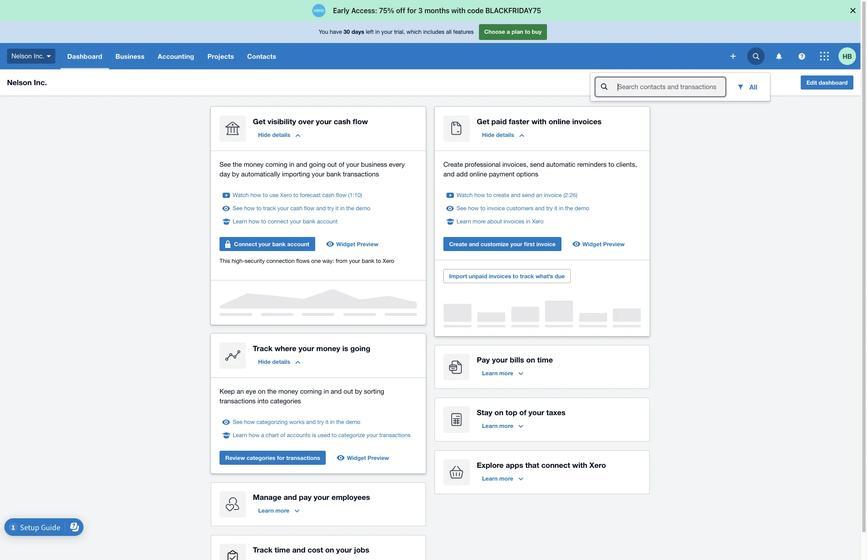 Task type: describe. For each thing, give the bounding box(es) containing it.
projects button
[[201, 43, 241, 69]]

learn more button for on
[[477, 419, 529, 433]]

all button
[[730, 78, 764, 96]]

learn more button for and
[[253, 504, 305, 518]]

the inside see how to track your cash flow and try it in the demo link
[[346, 205, 354, 212]]

bank down see how to track your cash flow and try it in the demo link
[[303, 218, 315, 225]]

more left about
[[473, 218, 486, 225]]

used
[[318, 432, 330, 439]]

nelson inc. inside popup button
[[11, 52, 44, 60]]

unpaid
[[469, 273, 487, 280]]

security
[[245, 258, 265, 264]]

see for see the money coming in and going out of your business every day by automatically importing your bank transactions
[[220, 161, 231, 168]]

1 vertical spatial is
[[312, 432, 316, 439]]

use
[[269, 192, 279, 198]]

contacts
[[247, 52, 276, 60]]

works
[[289, 419, 305, 425]]

online inside create professional invoices, send automatic reminders to clients, and add online payment options
[[470, 170, 487, 178]]

learn left about
[[457, 218, 471, 225]]

review categories for transactions
[[225, 454, 320, 461]]

to left use
[[263, 192, 268, 198]]

how for use
[[250, 192, 261, 198]]

svg image up "all"
[[753, 53, 759, 59]]

get visibility over your cash flow
[[253, 117, 368, 126]]

and left the cost
[[292, 545, 306, 555]]

and inside create professional invoices, send automatic reminders to clients, and add online payment options
[[443, 170, 455, 178]]

you have 30 days left in your trial, which includes all features
[[319, 28, 474, 35]]

clients,
[[616, 161, 637, 168]]

track inside import unpaid invoices to track what's due button
[[520, 273, 534, 280]]

explore
[[477, 461, 504, 470]]

accounting
[[158, 52, 194, 60]]

how for create
[[474, 192, 485, 198]]

how for chart
[[249, 432, 260, 439]]

learn more button for your
[[477, 366, 529, 380]]

1 vertical spatial time
[[275, 545, 290, 555]]

the inside see how categorizing works and try it in the demo link
[[336, 419, 344, 425]]

widget preview for flow
[[336, 241, 378, 248]]

2 horizontal spatial money
[[316, 344, 340, 353]]

learn down explore
[[482, 475, 498, 482]]

the inside see the money coming in and going out of your business every day by automatically importing your bank transactions
[[233, 161, 242, 168]]

add
[[456, 170, 468, 178]]

cost
[[308, 545, 323, 555]]

2 vertical spatial of
[[280, 432, 285, 439]]

1 horizontal spatial time
[[537, 355, 553, 364]]

preview for get visibility over your cash flow
[[357, 241, 378, 248]]

transactions right categorize
[[379, 432, 411, 439]]

how for works
[[244, 419, 255, 425]]

more for explore apps that connect with xero
[[499, 475, 513, 482]]

to inside create professional invoices, send automatic reminders to clients, and add online payment options
[[608, 161, 614, 168]]

transactions inside keep an eye on the money coming in and out by sorting transactions into categories
[[220, 397, 256, 405]]

one
[[311, 258, 321, 264]]

the inside see how to invoice customers and try it in the demo link
[[565, 205, 573, 212]]

learn down pay
[[482, 370, 498, 377]]

learn more about invoices in xero
[[457, 218, 544, 225]]

you
[[319, 29, 328, 35]]

features
[[453, 29, 474, 35]]

preview for get paid faster with online invoices
[[603, 241, 625, 248]]

see how to track your cash flow and try it in the demo
[[233, 205, 370, 212]]

connect for with
[[541, 461, 570, 470]]

payment
[[489, 170, 515, 178]]

track where your money is going
[[253, 344, 370, 353]]

watch how to create and send an invoice (2:26)
[[457, 192, 578, 198]]

import unpaid invoices to track what's due
[[449, 273, 565, 280]]

learn more button for apps
[[477, 472, 529, 486]]

day
[[220, 170, 230, 178]]

and up customers
[[511, 192, 520, 198]]

employees icon image
[[220, 491, 246, 518]]

hide details button for visibility
[[253, 128, 306, 142]]

and right customers
[[535, 205, 545, 212]]

options
[[516, 170, 538, 178]]

top
[[506, 408, 517, 417]]

to left "create"
[[487, 192, 492, 198]]

to up learn more about invoices in xero
[[480, 205, 485, 212]]

to up see how to track your cash flow and try it in the demo
[[293, 192, 298, 198]]

out inside keep an eye on the money coming in and out by sorting transactions into categories
[[344, 388, 353, 395]]

see how to invoice customers and try it in the demo link
[[457, 204, 589, 213]]

on right bills
[[526, 355, 535, 364]]

out inside see the money coming in and going out of your business every day by automatically importing your bank transactions
[[327, 161, 337, 168]]

learn how to connect your bank account
[[233, 218, 338, 225]]

hide details button for paid
[[477, 128, 530, 142]]

stay on top of your taxes
[[477, 408, 566, 417]]

bank inside see the money coming in and going out of your business every day by automatically importing your bank transactions
[[327, 170, 341, 178]]

dashboard link
[[61, 43, 109, 69]]

create
[[493, 192, 509, 198]]

dashboard
[[819, 79, 848, 86]]

choose a plan to buy
[[484, 28, 542, 35]]

to right from
[[376, 258, 381, 264]]

business button
[[109, 43, 151, 69]]

widget preview button for flow
[[322, 237, 384, 251]]

create and customize your first invoice
[[449, 241, 556, 248]]

nelson inc. button
[[0, 43, 61, 69]]

categorize
[[338, 432, 365, 439]]

automatically
[[241, 170, 280, 178]]

pay
[[477, 355, 490, 364]]

that
[[525, 461, 539, 470]]

review
[[225, 454, 245, 461]]

2 horizontal spatial try
[[546, 205, 553, 212]]

2 horizontal spatial it
[[554, 205, 557, 212]]

0 vertical spatial flow
[[353, 117, 368, 126]]

learn up "review"
[[233, 432, 247, 439]]

reminders
[[577, 161, 607, 168]]

to left buy
[[525, 28, 530, 35]]

hide details for paid
[[482, 131, 514, 138]]

see the money coming in and going out of your business every day by automatically importing your bank transactions
[[220, 161, 405, 178]]

manage and pay your employees
[[253, 493, 370, 502]]

hide for visibility
[[258, 131, 271, 138]]

money inside see the money coming in and going out of your business every day by automatically importing your bank transactions
[[244, 161, 264, 168]]

from
[[336, 258, 347, 264]]

employees
[[332, 493, 370, 502]]

1 horizontal spatial try
[[327, 205, 334, 212]]

navigation containing dashboard
[[61, 43, 724, 69]]

watch how to use xero to forecast cash flow (1:10) link
[[233, 191, 362, 200]]

buy
[[532, 28, 542, 35]]

way:
[[322, 258, 334, 264]]

watch how to use xero to forecast cash flow (1:10)
[[233, 192, 362, 198]]

demo down the (1:10)
[[356, 205, 370, 212]]

trial,
[[394, 29, 405, 35]]

to up learn how to connect your bank account
[[256, 205, 262, 212]]

into
[[257, 397, 268, 405]]

widget preview for invoices
[[582, 241, 625, 248]]

days
[[352, 28, 364, 35]]

contacts button
[[241, 43, 283, 69]]

demo up categorize
[[346, 419, 360, 425]]

categories inside keep an eye on the money coming in and out by sorting transactions into categories
[[270, 397, 301, 405]]

and left pay
[[284, 493, 297, 502]]

categories inside button
[[247, 454, 275, 461]]

hb
[[843, 52, 852, 60]]

xero inside watch how to use xero to forecast cash flow (1:10) link
[[280, 192, 292, 198]]

to inside button
[[513, 273, 518, 280]]

learn more for explore
[[482, 475, 513, 482]]

hide details for visibility
[[258, 131, 290, 138]]

all
[[749, 83, 757, 91]]

watch for get visibility over your cash flow
[[233, 192, 249, 198]]

1 vertical spatial send
[[522, 192, 535, 198]]

business
[[115, 52, 145, 60]]

and down forecast
[[316, 205, 326, 212]]

plan
[[512, 28, 523, 35]]

account inside connect your bank account button
[[287, 241, 309, 248]]

0 vertical spatial a
[[507, 28, 510, 35]]

on right the cost
[[325, 545, 334, 555]]

invoice inside watch how to create and send an invoice (2:26) link
[[544, 192, 562, 198]]

and inside keep an eye on the money coming in and out by sorting transactions into categories
[[331, 388, 342, 395]]

automatic
[[546, 161, 576, 168]]

of inside see the money coming in and going out of your business every day by automatically importing your bank transactions
[[339, 161, 344, 168]]

invoices preview bar graph image
[[443, 301, 641, 328]]

review categories for transactions button
[[220, 451, 326, 465]]

on left top
[[495, 408, 504, 417]]

track time and cost on your jobs
[[253, 545, 369, 555]]

more for manage and pay your employees
[[275, 507, 289, 514]]

1 horizontal spatial it
[[336, 205, 339, 212]]

0 horizontal spatial it
[[325, 419, 329, 425]]

svg image
[[798, 53, 805, 59]]

coming inside keep an eye on the money coming in and out by sorting transactions into categories
[[300, 388, 322, 395]]

see how to track your cash flow and try it in the demo link
[[233, 204, 370, 213]]

svg image left svg icon
[[776, 53, 782, 59]]

the inside keep an eye on the money coming in and out by sorting transactions into categories
[[267, 388, 277, 395]]

over
[[298, 117, 314, 126]]

create and customize your first invoice button
[[443, 237, 561, 251]]

transactions inside see the money coming in and going out of your business every day by automatically importing your bank transactions
[[343, 170, 379, 178]]

pay
[[299, 493, 312, 502]]

apps
[[506, 461, 523, 470]]

get paid faster with online invoices
[[477, 117, 602, 126]]

for
[[277, 454, 285, 461]]

all
[[446, 29, 452, 35]]

invoices,
[[502, 161, 528, 168]]

edit dashboard button
[[801, 76, 854, 90]]

learn down stay
[[482, 422, 498, 429]]

(1:10)
[[348, 192, 362, 198]]

on inside keep an eye on the money coming in and out by sorting transactions into categories
[[258, 388, 265, 395]]

learn how a chart of accounts is used to categorize your transactions
[[233, 432, 411, 439]]

all group
[[591, 73, 770, 101]]

paid
[[491, 117, 507, 126]]

more for pay your bills on time
[[499, 370, 513, 377]]

invoice inside see how to invoice customers and try it in the demo link
[[487, 205, 505, 212]]

send inside create professional invoices, send automatic reminders to clients, and add online payment options
[[530, 161, 544, 168]]

includes
[[423, 29, 444, 35]]

hb button
[[839, 43, 861, 69]]

how for invoice
[[468, 205, 479, 212]]

svg image right svg icon
[[820, 52, 829, 61]]

learn up connect
[[233, 218, 247, 225]]

0 horizontal spatial a
[[261, 432, 264, 439]]

customers
[[507, 205, 533, 212]]



Task type: vqa. For each thing, say whether or not it's contained in the screenshot.
Learn How To Connect Your Bank Account
yes



Task type: locate. For each thing, give the bounding box(es) containing it.
details down visibility at the top of page
[[272, 131, 290, 138]]

bills
[[510, 355, 524, 364]]

account inside learn how to connect your bank account link
[[317, 218, 338, 225]]

account down see how to track your cash flow and try it in the demo link
[[317, 218, 338, 225]]

hide down visibility at the top of page
[[258, 131, 271, 138]]

money up automatically
[[244, 161, 264, 168]]

1 horizontal spatial an
[[536, 192, 542, 198]]

send up see how to invoice customers and try it in the demo
[[522, 192, 535, 198]]

by left sorting
[[355, 388, 362, 395]]

connect
[[234, 241, 257, 248]]

transactions inside button
[[286, 454, 320, 461]]

dashboard
[[67, 52, 102, 60]]

0 vertical spatial inc.
[[34, 52, 44, 60]]

widget preview button for invoices
[[568, 237, 630, 251]]

by inside see the money coming in and going out of your business every day by automatically importing your bank transactions
[[232, 170, 239, 178]]

more for stay on top of your taxes
[[499, 422, 513, 429]]

more down apps
[[499, 475, 513, 482]]

0 horizontal spatial of
[[280, 432, 285, 439]]

0 horizontal spatial try
[[317, 419, 324, 425]]

widget for flow
[[336, 241, 355, 248]]

1 horizontal spatial connect
[[541, 461, 570, 470]]

about
[[487, 218, 502, 225]]

money
[[244, 161, 264, 168], [316, 344, 340, 353], [278, 388, 298, 395]]

flows
[[296, 258, 310, 264]]

1 horizontal spatial of
[[339, 161, 344, 168]]

by inside keep an eye on the money coming in and out by sorting transactions into categories
[[355, 388, 362, 395]]

accounting button
[[151, 43, 201, 69]]

0 vertical spatial coming
[[266, 161, 287, 168]]

eye
[[246, 388, 256, 395]]

the up categorize
[[336, 419, 344, 425]]

what's
[[536, 273, 553, 280]]

watch down add
[[457, 192, 473, 198]]

see how categorizing works and try it in the demo link
[[233, 418, 360, 427]]

to left clients,
[[608, 161, 614, 168]]

connect your bank account
[[234, 241, 309, 248]]

bank inside button
[[272, 241, 286, 248]]

try right customers
[[546, 205, 553, 212]]

1 horizontal spatial online
[[549, 117, 570, 126]]

out
[[327, 161, 337, 168], [344, 388, 353, 395]]

1 vertical spatial coming
[[300, 388, 322, 395]]

details for visibility
[[272, 131, 290, 138]]

2 track from the top
[[253, 545, 273, 555]]

0 vertical spatial nelson
[[11, 52, 32, 60]]

learn more button down top
[[477, 419, 529, 433]]

account up the 'flows'
[[287, 241, 309, 248]]

online down professional
[[470, 170, 487, 178]]

see down add
[[457, 205, 466, 212]]

1 vertical spatial invoices
[[504, 218, 524, 225]]

categorizing
[[256, 419, 288, 425]]

invoices icon image
[[443, 115, 470, 142]]

and left sorting
[[331, 388, 342, 395]]

0 vertical spatial money
[[244, 161, 264, 168]]

transactions right for
[[286, 454, 320, 461]]

high-
[[232, 258, 245, 264]]

1 horizontal spatial coming
[[300, 388, 322, 395]]

the up automatically
[[233, 161, 242, 168]]

0 horizontal spatial online
[[470, 170, 487, 178]]

nelson inside nelson inc. popup button
[[11, 52, 32, 60]]

it
[[336, 205, 339, 212], [554, 205, 557, 212], [325, 419, 329, 425]]

1 vertical spatial create
[[449, 241, 467, 248]]

learn more for manage
[[258, 507, 289, 514]]

the
[[233, 161, 242, 168], [346, 205, 354, 212], [565, 205, 573, 212], [267, 388, 277, 395], [336, 419, 344, 425]]

track
[[263, 205, 276, 212], [520, 273, 534, 280]]

create for create and customize your first invoice
[[449, 241, 467, 248]]

add-ons icon image
[[443, 459, 470, 486]]

get for get paid faster with online invoices
[[477, 117, 489, 126]]

1 vertical spatial flow
[[336, 192, 347, 198]]

1 vertical spatial money
[[316, 344, 340, 353]]

0 horizontal spatial out
[[327, 161, 337, 168]]

cash right forecast
[[322, 192, 334, 198]]

0 horizontal spatial get
[[253, 117, 265, 126]]

svg image
[[820, 52, 829, 61], [753, 53, 759, 59], [776, 53, 782, 59], [731, 54, 736, 59], [47, 55, 51, 57]]

an left eye
[[237, 388, 244, 395]]

bank right from
[[362, 258, 374, 264]]

1 horizontal spatial by
[[355, 388, 362, 395]]

invoices up reminders
[[572, 117, 602, 126]]

0 vertical spatial of
[[339, 161, 344, 168]]

0 horizontal spatial watch
[[233, 192, 249, 198]]

2 vertical spatial cash
[[290, 205, 302, 212]]

hide details button for where
[[253, 355, 306, 369]]

1 horizontal spatial is
[[342, 344, 348, 353]]

importing
[[282, 170, 310, 178]]

an inside keep an eye on the money coming in and out by sorting transactions into categories
[[237, 388, 244, 395]]

0 vertical spatial going
[[309, 161, 326, 168]]

0 horizontal spatial going
[[309, 161, 326, 168]]

xero inside the "learn more about invoices in xero" link
[[532, 218, 544, 225]]

dialog
[[0, 0, 867, 21]]

by
[[232, 170, 239, 178], [355, 388, 362, 395]]

0 horizontal spatial time
[[275, 545, 290, 555]]

None search field
[[596, 78, 725, 96]]

a left "plan"
[[507, 28, 510, 35]]

get left 'paid'
[[477, 117, 489, 126]]

svg image left dashboard
[[47, 55, 51, 57]]

pay your bills on time
[[477, 355, 553, 364]]

1 watch from the left
[[233, 192, 249, 198]]

0 vertical spatial with
[[532, 117, 547, 126]]

1 vertical spatial categories
[[247, 454, 275, 461]]

online
[[549, 117, 570, 126], [470, 170, 487, 178]]

1 vertical spatial track
[[253, 545, 273, 555]]

1 horizontal spatial flow
[[336, 192, 347, 198]]

cash
[[334, 117, 351, 126], [322, 192, 334, 198], [290, 205, 302, 212]]

create for create professional invoices, send automatic reminders to clients, and add online payment options
[[443, 161, 463, 168]]

1 vertical spatial going
[[350, 344, 370, 353]]

due
[[555, 273, 565, 280]]

time left the cost
[[275, 545, 290, 555]]

1 horizontal spatial a
[[507, 28, 510, 35]]

track money icon image
[[220, 342, 246, 369]]

of right chart
[[280, 432, 285, 439]]

first
[[524, 241, 535, 248]]

0 vertical spatial categories
[[270, 397, 301, 405]]

see up connect
[[233, 205, 243, 212]]

how for track
[[244, 205, 255, 212]]

bank
[[327, 170, 341, 178], [303, 218, 315, 225], [272, 241, 286, 248], [362, 258, 374, 264]]

0 vertical spatial track
[[253, 344, 273, 353]]

watch inside watch how to create and send an invoice (2:26) link
[[457, 192, 473, 198]]

1 vertical spatial nelson
[[7, 78, 32, 87]]

0 vertical spatial online
[[549, 117, 570, 126]]

track for track time and cost on your jobs
[[253, 545, 273, 555]]

0 vertical spatial account
[[317, 218, 338, 225]]

explore apps that connect with xero
[[477, 461, 606, 470]]

watch down automatically
[[233, 192, 249, 198]]

learn down manage
[[258, 507, 274, 514]]

details
[[272, 131, 290, 138], [496, 131, 514, 138], [272, 358, 290, 365]]

choose
[[484, 28, 505, 35]]

banner containing hb
[[0, 21, 861, 101]]

0 vertical spatial time
[[537, 355, 553, 364]]

get
[[253, 117, 265, 126], [477, 117, 489, 126]]

0 vertical spatial nelson inc.
[[11, 52, 44, 60]]

out left business
[[327, 161, 337, 168]]

0 vertical spatial by
[[232, 170, 239, 178]]

invoice up about
[[487, 205, 505, 212]]

0 vertical spatial invoices
[[572, 117, 602, 126]]

invoices down customers
[[504, 218, 524, 225]]

0 vertical spatial invoice
[[544, 192, 562, 198]]

hide for paid
[[482, 131, 495, 138]]

money right "where"
[[316, 344, 340, 353]]

create professional invoices, send automatic reminders to clients, and add online payment options
[[443, 161, 637, 178]]

1 horizontal spatial out
[[344, 388, 353, 395]]

hide details button down 'paid'
[[477, 128, 530, 142]]

1 vertical spatial out
[[344, 388, 353, 395]]

learn more for pay
[[482, 370, 513, 377]]

time
[[537, 355, 553, 364], [275, 545, 290, 555]]

1 vertical spatial inc.
[[34, 78, 47, 87]]

2 get from the left
[[477, 117, 489, 126]]

stay
[[477, 408, 492, 417]]

1 horizontal spatial going
[[350, 344, 370, 353]]

see how to invoice customers and try it in the demo
[[457, 205, 589, 212]]

1 vertical spatial nelson inc.
[[7, 78, 47, 87]]

cash down watch how to use xero to forecast cash flow (1:10) link
[[290, 205, 302, 212]]

watch inside watch how to use xero to forecast cash flow (1:10) link
[[233, 192, 249, 198]]

time right bills
[[537, 355, 553, 364]]

the down the (1:10)
[[346, 205, 354, 212]]

coming inside see the money coming in and going out of your business every day by automatically importing your bank transactions
[[266, 161, 287, 168]]

learn more about invoices in xero link
[[457, 217, 544, 226]]

to right used
[[332, 432, 337, 439]]

is
[[342, 344, 348, 353], [312, 432, 316, 439]]

by right day
[[232, 170, 239, 178]]

0 vertical spatial connect
[[268, 218, 288, 225]]

of right top
[[519, 408, 526, 417]]

learn how to connect your bank account link
[[233, 217, 338, 226]]

create
[[443, 161, 463, 168], [449, 241, 467, 248]]

1 vertical spatial a
[[261, 432, 264, 439]]

banking icon image
[[220, 115, 246, 142]]

get left visibility at the top of page
[[253, 117, 265, 126]]

see for see how to invoice customers and try it in the demo
[[457, 205, 466, 212]]

1 horizontal spatial account
[[317, 218, 338, 225]]

create inside button
[[449, 241, 467, 248]]

0 horizontal spatial track
[[263, 205, 276, 212]]

2 horizontal spatial flow
[[353, 117, 368, 126]]

widget for invoices
[[582, 241, 602, 248]]

hide details for where
[[258, 358, 290, 365]]

watch for get paid faster with online invoices
[[457, 192, 473, 198]]

this high-security connection flows one way: from your bank to xero
[[220, 258, 394, 264]]

connect
[[268, 218, 288, 225], [541, 461, 570, 470]]

1 horizontal spatial watch
[[457, 192, 473, 198]]

see
[[220, 161, 231, 168], [233, 205, 243, 212], [457, 205, 466, 212], [233, 419, 243, 425]]

categories right into
[[270, 397, 301, 405]]

to up connect your bank account button
[[261, 218, 266, 225]]

learn how a chart of accounts is used to categorize your transactions link
[[233, 431, 411, 440]]

0 vertical spatial create
[[443, 161, 463, 168]]

0 horizontal spatial by
[[232, 170, 239, 178]]

see for see how categorizing works and try it in the demo
[[233, 419, 243, 425]]

0 horizontal spatial is
[[312, 432, 316, 439]]

0 vertical spatial out
[[327, 161, 337, 168]]

inc. inside popup button
[[34, 52, 44, 60]]

send
[[530, 161, 544, 168], [522, 192, 535, 198]]

0 horizontal spatial account
[[287, 241, 309, 248]]

transactions down business
[[343, 170, 379, 178]]

demo down "(2:26)"
[[575, 205, 589, 212]]

money up see how categorizing works and try it in the demo
[[278, 388, 298, 395]]

1 horizontal spatial with
[[572, 461, 587, 470]]

sorting
[[364, 388, 384, 395]]

your inside the you have 30 days left in your trial, which includes all features
[[381, 29, 393, 35]]

0 vertical spatial cash
[[334, 117, 351, 126]]

invoices right unpaid
[[489, 273, 511, 280]]

in inside keep an eye on the money coming in and out by sorting transactions into categories
[[324, 388, 329, 395]]

invoice inside the 'create and customize your first invoice' button
[[536, 241, 556, 248]]

0 horizontal spatial with
[[532, 117, 547, 126]]

1 vertical spatial an
[[237, 388, 244, 395]]

and left add
[[443, 170, 455, 178]]

1 vertical spatial online
[[470, 170, 487, 178]]

coming up automatically
[[266, 161, 287, 168]]

learn more button down manage
[[253, 504, 305, 518]]

money inside keep an eye on the money coming in and out by sorting transactions into categories
[[278, 388, 298, 395]]

1 get from the left
[[253, 117, 265, 126]]

edit dashboard
[[806, 79, 848, 86]]

every
[[389, 161, 405, 168]]

1 vertical spatial connect
[[541, 461, 570, 470]]

projects icon image
[[220, 544, 246, 560]]

details down 'paid'
[[496, 131, 514, 138]]

transactions
[[343, 170, 379, 178], [220, 397, 256, 405], [379, 432, 411, 439], [286, 454, 320, 461]]

1 track from the top
[[253, 344, 273, 353]]

banner
[[0, 21, 861, 101]]

invoices inside button
[[489, 273, 511, 280]]

this
[[220, 258, 230, 264]]

1 horizontal spatial money
[[278, 388, 298, 395]]

1 vertical spatial of
[[519, 408, 526, 417]]

svg image up all popup button
[[731, 54, 736, 59]]

2 watch from the left
[[457, 192, 473, 198]]

create up add
[[443, 161, 463, 168]]

which
[[407, 29, 422, 35]]

forecast
[[300, 192, 321, 198]]

create up import
[[449, 241, 467, 248]]

see for see how to track your cash flow and try it in the demo
[[233, 205, 243, 212]]

1 horizontal spatial get
[[477, 117, 489, 126]]

1 vertical spatial invoice
[[487, 205, 505, 212]]

0 vertical spatial an
[[536, 192, 542, 198]]

online right faster
[[549, 117, 570, 126]]

try up learn how a chart of accounts is used to categorize your transactions
[[317, 419, 324, 425]]

hide for where
[[258, 358, 271, 365]]

1 vertical spatial by
[[355, 388, 362, 395]]

in inside the you have 30 days left in your trial, which includes all features
[[375, 29, 380, 35]]

learn more down explore
[[482, 475, 513, 482]]

try down watch how to use xero to forecast cash flow (1:10) link
[[327, 205, 334, 212]]

in inside see the money coming in and going out of your business every day by automatically importing your bank transactions
[[289, 161, 294, 168]]

flow
[[353, 117, 368, 126], [336, 192, 347, 198], [304, 205, 315, 212]]

create inside create professional invoices, send automatic reminders to clients, and add online payment options
[[443, 161, 463, 168]]

an up see how to invoice customers and try it in the demo
[[536, 192, 542, 198]]

0 vertical spatial send
[[530, 161, 544, 168]]

it down watch how to use xero to forecast cash flow (1:10) link
[[336, 205, 339, 212]]

it right customers
[[554, 205, 557, 212]]

learn more down stay
[[482, 422, 513, 429]]

0 horizontal spatial connect
[[268, 218, 288, 225]]

2 horizontal spatial of
[[519, 408, 526, 417]]

2 vertical spatial flow
[[304, 205, 315, 212]]

how for connect
[[249, 218, 260, 225]]

business
[[361, 161, 387, 168]]

svg image inside nelson inc. popup button
[[47, 55, 51, 57]]

see how categorizing works and try it in the demo
[[233, 419, 360, 425]]

learn more down manage
[[258, 507, 289, 514]]

demo
[[356, 205, 370, 212], [575, 205, 589, 212], [346, 419, 360, 425]]

and up importing
[[296, 161, 307, 168]]

with
[[532, 117, 547, 126], [572, 461, 587, 470]]

1 vertical spatial with
[[572, 461, 587, 470]]

hide details button down "where"
[[253, 355, 306, 369]]

bank up connection
[[272, 241, 286, 248]]

watch how to create and send an invoice (2:26) link
[[457, 191, 578, 200]]

bills icon image
[[443, 354, 470, 380]]

out left sorting
[[344, 388, 353, 395]]

Search contacts and transactions search field
[[617, 79, 725, 95]]

1 vertical spatial cash
[[322, 192, 334, 198]]

track left what's
[[520, 273, 534, 280]]

connect for your
[[268, 218, 288, 225]]

details for where
[[272, 358, 290, 365]]

track for track where your money is going
[[253, 344, 273, 353]]

banking preview line graph image
[[220, 289, 417, 316]]

accounts
[[287, 432, 310, 439]]

more
[[473, 218, 486, 225], [499, 370, 513, 377], [499, 422, 513, 429], [499, 475, 513, 482], [275, 507, 289, 514]]

track inside see how to track your cash flow and try it in the demo link
[[263, 205, 276, 212]]

2 vertical spatial invoice
[[536, 241, 556, 248]]

going
[[309, 161, 326, 168], [350, 344, 370, 353]]

connect up the 'connect your bank account' on the top of page
[[268, 218, 288, 225]]

hide details button
[[253, 128, 306, 142], [477, 128, 530, 142], [253, 355, 306, 369]]

import
[[449, 273, 467, 280]]

track left "where"
[[253, 344, 273, 353]]

0 horizontal spatial an
[[237, 388, 244, 395]]

your
[[381, 29, 393, 35], [316, 117, 332, 126], [346, 161, 359, 168], [312, 170, 325, 178], [278, 205, 289, 212], [290, 218, 301, 225], [259, 241, 271, 248], [510, 241, 522, 248], [349, 258, 360, 264], [299, 344, 314, 353], [492, 355, 508, 364], [529, 408, 544, 417], [367, 432, 378, 439], [314, 493, 329, 502], [336, 545, 352, 555]]

how
[[250, 192, 261, 198], [474, 192, 485, 198], [244, 205, 255, 212], [468, 205, 479, 212], [249, 218, 260, 225], [244, 419, 255, 425], [249, 432, 260, 439]]

1 vertical spatial track
[[520, 273, 534, 280]]

to
[[525, 28, 530, 35], [608, 161, 614, 168], [263, 192, 268, 198], [293, 192, 298, 198], [487, 192, 492, 198], [256, 205, 262, 212], [480, 205, 485, 212], [261, 218, 266, 225], [376, 258, 381, 264], [513, 273, 518, 280], [332, 432, 337, 439]]

cash right over at the left top of page
[[334, 117, 351, 126]]

2 vertical spatial money
[[278, 388, 298, 395]]

get for get visibility over your cash flow
[[253, 117, 265, 126]]

bank right importing
[[327, 170, 341, 178]]

1 vertical spatial account
[[287, 241, 309, 248]]

more down top
[[499, 422, 513, 429]]

details for paid
[[496, 131, 514, 138]]

0 vertical spatial is
[[342, 344, 348, 353]]

1 horizontal spatial track
[[520, 273, 534, 280]]

and inside button
[[469, 241, 479, 248]]

and inside see the money coming in and going out of your business every day by automatically importing your bank transactions
[[296, 161, 307, 168]]

hide details down 'paid'
[[482, 131, 514, 138]]

taxes icon image
[[443, 407, 470, 433]]

track right projects icon
[[253, 545, 273, 555]]

chart
[[266, 432, 279, 439]]

widget preview button
[[322, 237, 384, 251], [568, 237, 630, 251], [333, 451, 394, 465]]

navigation
[[61, 43, 724, 69]]

learn more for stay
[[482, 422, 513, 429]]

0 horizontal spatial money
[[244, 161, 264, 168]]

the down "(2:26)"
[[565, 205, 573, 212]]

details down "where"
[[272, 358, 290, 365]]

and right works
[[306, 419, 316, 425]]

0 horizontal spatial flow
[[304, 205, 315, 212]]

connect your bank account button
[[220, 237, 315, 251]]

see down keep
[[233, 419, 243, 425]]

none search field inside all group
[[596, 78, 725, 96]]

nelson inc.
[[11, 52, 44, 60], [7, 78, 47, 87]]

see inside see the money coming in and going out of your business every day by automatically importing your bank transactions
[[220, 161, 231, 168]]

(2:26)
[[564, 192, 578, 198]]

going inside see the money coming in and going out of your business every day by automatically importing your bank transactions
[[309, 161, 326, 168]]

0 vertical spatial track
[[263, 205, 276, 212]]

widget
[[336, 241, 355, 248], [582, 241, 602, 248], [347, 454, 366, 461]]



